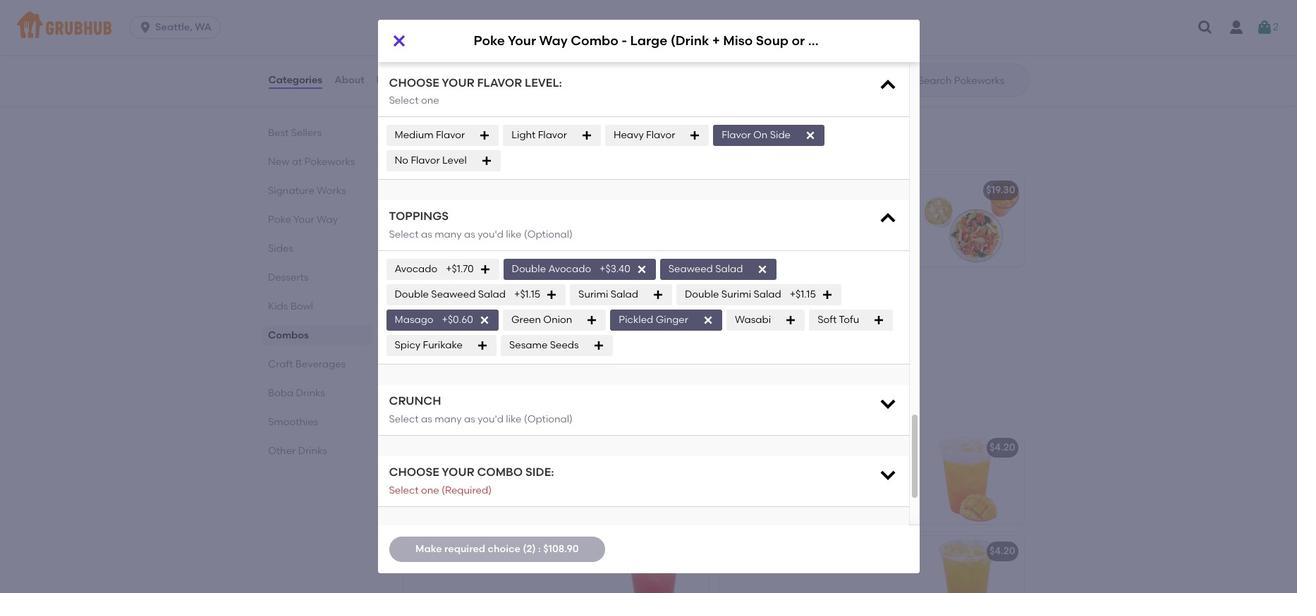 Task type: locate. For each thing, give the bounding box(es) containing it.
double up three
[[395, 289, 429, 301]]

flavor up the level
[[436, 129, 465, 141]]

1 vertical spatial like
[[506, 413, 522, 425]]

0 horizontal spatial double
[[395, 289, 429, 301]]

your inside three proteins with your choice of mix ins, toppings, and flavor.
[[505, 308, 526, 320]]

1 vertical spatial choice
[[529, 308, 561, 320]]

double for double surimi salad
[[685, 289, 719, 301]]

choose your combo side: select one (required)
[[389, 466, 554, 497]]

2 your from the top
[[442, 466, 475, 479]]

three proteins with your choice of mix ins, toppings, and flavor.
[[412, 308, 573, 334]]

1 horizontal spatial your
[[438, 288, 459, 300]]

boba drinks
[[268, 387, 325, 399]]

0 vertical spatial or
[[792, 33, 805, 49]]

$4.20 for strawberry lemonade
[[990, 546, 1016, 558]]

double up green
[[512, 263, 546, 275]]

avocado up double seaweed salad
[[395, 263, 438, 275]]

combo
[[477, 466, 523, 479]]

2 horizontal spatial choice
[[868, 204, 901, 216]]

2 vertical spatial choice
[[488, 543, 521, 555]]

furikake
[[423, 340, 463, 352]]

1 vertical spatial many
[[435, 413, 462, 425]]

1 horizontal spatial large
[[631, 33, 668, 49]]

select down crunch
[[389, 413, 419, 425]]

1 vertical spatial way
[[317, 214, 338, 226]]

surimi down +$3.40 at the left top of the page
[[579, 289, 609, 301]]

1 horizontal spatial 2
[[1274, 21, 1279, 33]]

one down edamame,
[[421, 95, 439, 107]]

like
[[506, 229, 522, 241], [506, 413, 522, 425]]

soup
[[756, 33, 789, 49], [626, 288, 650, 300]]

one inside choose your combo side: select one (required)
[[421, 485, 439, 497]]

poke your way combo - large (drink + miso soup or kettle chips)
[[474, 33, 891, 49], [412, 288, 727, 300]]

avocado
[[395, 263, 438, 275], [549, 263, 592, 275]]

1 horizontal spatial combos
[[401, 142, 463, 160]]

select inside choose your flavor level: select one
[[389, 95, 419, 107]]

flavor down medium flavor
[[411, 155, 440, 167]]

toppings,
[[807, 219, 852, 231], [449, 322, 494, 334]]

with left green
[[483, 308, 503, 320]]

lemonade for strawberry lemonade
[[468, 546, 520, 558]]

svg image inside the "seattle, wa" button
[[138, 20, 153, 35]]

0 horizontal spatial proteins
[[442, 308, 481, 320]]

crisps,
[[412, 94, 442, 106]]

like up combo
[[506, 413, 522, 425]]

choose inside choose your combo side: select one (required)
[[389, 466, 440, 479]]

1 select from the top
[[389, 95, 419, 107]]

$7.80
[[672, 31, 696, 43]]

like inside crunch select as many as you'd like (optional)
[[506, 413, 522, 425]]

sesame seeds
[[510, 340, 579, 352]]

toppings, right mix-
[[807, 219, 852, 231]]

1 horizontal spatial or
[[653, 288, 663, 300]]

(drink
[[671, 33, 710, 49], [561, 288, 590, 300]]

spicy
[[395, 340, 421, 352]]

1 many from the top
[[435, 229, 462, 241]]

0 vertical spatial your
[[442, 76, 475, 89]]

large left $7.80
[[631, 33, 668, 49]]

0 vertical spatial and
[[445, 94, 464, 106]]

$19.30
[[987, 184, 1016, 196]]

as up +$1.70
[[464, 229, 476, 241]]

svg image
[[138, 20, 153, 35], [391, 32, 408, 49], [878, 75, 898, 95], [581, 130, 593, 141], [690, 130, 701, 141], [878, 209, 898, 229], [480, 264, 491, 275], [636, 264, 648, 275], [758, 264, 769, 275], [546, 290, 558, 301], [653, 290, 664, 301], [822, 290, 833, 301], [479, 315, 490, 326], [587, 315, 598, 326], [703, 315, 714, 326], [874, 315, 885, 326]]

with inside mix up to 2 proteins with your choice of base, mix-ins, toppings, and flavor.
[[823, 204, 843, 216]]

surimi
[[467, 79, 496, 91]]

0 horizontal spatial combos
[[268, 330, 309, 342]]

seaweed up +$0.60
[[431, 289, 476, 301]]

kids bowl image
[[602, 21, 708, 113]]

combos down kids bowl
[[268, 330, 309, 342]]

0 vertical spatial ins,
[[789, 219, 805, 231]]

one left (required)
[[421, 485, 439, 497]]

way up rice,
[[540, 33, 568, 49]]

flavor. down the base,
[[728, 233, 757, 245]]

lemonade for mango lemonade
[[764, 442, 816, 454]]

miso down +$3.40 at the left top of the page
[[601, 288, 623, 300]]

of inside three proteins with your choice of mix ins, toppings, and flavor.
[[563, 308, 573, 320]]

2 (optional) from the top
[[524, 413, 573, 425]]

1 vertical spatial 2
[[773, 204, 779, 216]]

pokeworks down surimi
[[466, 94, 517, 106]]

signature works combo (drink + miso soup or kettle chips) image
[[602, 175, 708, 267]]

1 horizontal spatial classic
[[519, 94, 553, 106]]

you'd inside toppings select as many as you'd like (optional)
[[478, 229, 504, 241]]

0 vertical spatial chips)
[[849, 33, 891, 49]]

1 horizontal spatial +
[[696, 31, 702, 43]]

4 select from the top
[[389, 485, 419, 497]]

seaweed up $22.65
[[669, 263, 713, 275]]

flavor right the heavy
[[647, 129, 676, 141]]

1 (optional) from the top
[[524, 229, 573, 241]]

0 horizontal spatial 2
[[773, 204, 779, 216]]

1 vertical spatial of
[[563, 308, 573, 320]]

1 vertical spatial choose
[[389, 466, 440, 479]]

beverages up lilikoi lemonade
[[443, 400, 522, 417]]

1 one from the top
[[421, 95, 439, 107]]

$4.20 inside button
[[990, 546, 1016, 558]]

classic left salt
[[395, 21, 429, 33]]

your inside mix up to 2 proteins with your choice of base, mix-ins, toppings, and flavor.
[[845, 204, 866, 216]]

1 vertical spatial poke
[[268, 214, 291, 226]]

0 horizontal spatial surimi
[[579, 289, 609, 301]]

craft beverages up boba drinks
[[268, 359, 346, 371]]

edamame,
[[412, 79, 465, 91]]

flavor for no flavor
[[513, 21, 542, 33]]

- left $7.80
[[622, 33, 627, 49]]

many down 'toppings'
[[435, 229, 462, 241]]

0 horizontal spatial +$1.15
[[515, 289, 541, 301]]

0 vertical spatial proteins
[[781, 204, 820, 216]]

double surimi salad
[[685, 289, 782, 301]]

select down 'toppings'
[[389, 229, 419, 241]]

0 horizontal spatial craft beverages
[[268, 359, 346, 371]]

1 vertical spatial chips)
[[696, 288, 727, 300]]

your up white
[[508, 33, 536, 49]]

1 vertical spatial classic
[[519, 94, 553, 106]]

drinks for other drinks
[[298, 445, 327, 457]]

double for double seaweed salad
[[395, 289, 429, 301]]

drinks right the other
[[298, 445, 327, 457]]

select down lilikoi
[[389, 485, 419, 497]]

proteins inside three proteins with your choice of mix ins, toppings, and flavor.
[[442, 308, 481, 320]]

as down crunch
[[421, 413, 432, 425]]

drinks right boba
[[296, 387, 325, 399]]

select inside crunch select as many as you'd like (optional)
[[389, 413, 419, 425]]

light flavor
[[512, 129, 567, 141]]

like inside toppings select as many as you'd like (optional)
[[506, 229, 522, 241]]

poke up tofu
[[474, 33, 505, 49]]

poke up three
[[412, 288, 436, 300]]

with inside three proteins with your choice of mix ins, toppings, and flavor.
[[483, 308, 503, 320]]

0 horizontal spatial your
[[293, 214, 314, 226]]

of up seeds
[[563, 308, 573, 320]]

many inside toppings select as many as you'd like (optional)
[[435, 229, 462, 241]]

of
[[728, 219, 737, 231], [563, 308, 573, 320]]

salad down +$3.40 at the left top of the page
[[611, 289, 639, 301]]

1 horizontal spatial craft
[[401, 400, 440, 417]]

2 surimi from the left
[[722, 289, 752, 301]]

lilikoi
[[412, 442, 439, 454]]

0 vertical spatial your
[[845, 204, 866, 216]]

0 vertical spatial soup
[[756, 33, 789, 49]]

ins, up furikake
[[431, 322, 447, 334]]

1 vertical spatial craft
[[401, 400, 440, 417]]

your down the signature works
[[293, 214, 314, 226]]

ins,
[[789, 219, 805, 231], [431, 322, 447, 334]]

rice,
[[538, 51, 558, 63]]

0 horizontal spatial soup
[[626, 288, 650, 300]]

0 horizontal spatial seaweed
[[431, 289, 476, 301]]

1 horizontal spatial beverages
[[443, 400, 522, 417]]

your
[[845, 204, 866, 216], [505, 308, 526, 320]]

flavor. up "sesame" at the left of the page
[[518, 322, 547, 334]]

avocado left +$3.40 at the left top of the page
[[549, 263, 592, 275]]

your
[[442, 76, 475, 89], [442, 466, 475, 479]]

1 horizontal spatial combo
[[571, 33, 619, 49]]

large
[[631, 33, 668, 49], [530, 288, 559, 300]]

2 select from the top
[[389, 229, 419, 241]]

(optional) up double avocado
[[524, 229, 573, 241]]

with right to
[[823, 204, 843, 216]]

1 vertical spatial and
[[855, 219, 874, 231]]

many up lilikoi lemonade
[[435, 413, 462, 425]]

on
[[754, 129, 768, 141]]

craft up boba
[[268, 359, 293, 371]]

green
[[512, 314, 541, 326]]

flavor up white
[[513, 21, 542, 33]]

proteins up mix-
[[781, 204, 820, 216]]

no up white
[[497, 21, 510, 33]]

and inside chicken or tofu with white rice, sweet corn, mandarin orange, edamame, surimi salad, wonton crisps, and pokeworks classic
[[445, 94, 464, 106]]

1 avocado from the left
[[395, 263, 438, 275]]

craft up lilikoi
[[401, 400, 440, 417]]

0 horizontal spatial pokeworks
[[304, 156, 355, 168]]

way down works at the top of the page
[[317, 214, 338, 226]]

1 vertical spatial poke your way combo - large (drink + miso soup or kettle chips)
[[412, 288, 727, 300]]

(optional) up 'side:'
[[524, 413, 573, 425]]

0 vertical spatial drinks
[[296, 387, 325, 399]]

of down mix
[[728, 219, 737, 231]]

toppings
[[389, 210, 449, 223]]

2 one from the top
[[421, 485, 439, 497]]

1 horizontal spatial toppings,
[[807, 219, 852, 231]]

0 horizontal spatial (drink
[[561, 288, 590, 300]]

$4.20 for lilikoi lemonade
[[990, 442, 1016, 454]]

0 vertical spatial choose
[[389, 76, 440, 89]]

like for crunch
[[506, 413, 522, 425]]

2 many from the top
[[435, 413, 462, 425]]

like up double avocado
[[506, 229, 522, 241]]

0 vertical spatial beverages
[[295, 359, 346, 371]]

proteins down double seaweed salad
[[442, 308, 481, 320]]

you'd
[[478, 229, 504, 241], [478, 413, 504, 425]]

surimi up wasabi
[[722, 289, 752, 301]]

1 horizontal spatial no
[[497, 21, 510, 33]]

2 vertical spatial with
[[483, 308, 503, 320]]

2 horizontal spatial way
[[540, 33, 568, 49]]

poke up the sides
[[268, 214, 291, 226]]

many
[[435, 229, 462, 241], [435, 413, 462, 425]]

toppings, up furikake
[[449, 322, 494, 334]]

double down the "seaweed salad"
[[685, 289, 719, 301]]

1 like from the top
[[506, 229, 522, 241]]

1 your from the top
[[442, 76, 475, 89]]

choose down lilikoi
[[389, 466, 440, 479]]

(optional) inside toppings select as many as you'd like (optional)
[[524, 229, 573, 241]]

1 vertical spatial flavor.
[[518, 322, 547, 334]]

1 vertical spatial your
[[505, 308, 526, 320]]

ins, right the base,
[[789, 219, 805, 231]]

1 horizontal spatial double
[[512, 263, 546, 275]]

1 vertical spatial with
[[823, 204, 843, 216]]

select inside toppings select as many as you'd like (optional)
[[389, 229, 419, 241]]

0 vertical spatial no
[[497, 21, 510, 33]]

way
[[540, 33, 568, 49], [317, 214, 338, 226], [461, 288, 483, 300]]

- up green
[[524, 288, 528, 300]]

select down "reviews"
[[389, 95, 419, 107]]

1 vertical spatial you'd
[[478, 413, 504, 425]]

seaweed
[[669, 263, 713, 275], [431, 289, 476, 301]]

0 vertical spatial kettle
[[809, 33, 846, 49]]

many inside crunch select as many as you'd like (optional)
[[435, 413, 462, 425]]

ins, inside mix up to 2 proteins with your choice of base, mix-ins, toppings, and flavor.
[[789, 219, 805, 231]]

or
[[792, 33, 805, 49], [453, 51, 463, 63], [653, 288, 663, 300]]

soft
[[818, 314, 837, 326]]

2 you'd from the top
[[478, 413, 504, 425]]

0 vertical spatial toppings,
[[807, 219, 852, 231]]

0 vertical spatial (optional)
[[524, 229, 573, 241]]

pokeworks up works at the top of the page
[[304, 156, 355, 168]]

with
[[487, 51, 507, 63], [823, 204, 843, 216], [483, 308, 503, 320]]

lemonade right mango
[[764, 442, 816, 454]]

choose
[[389, 76, 440, 89], [389, 466, 440, 479]]

seattle,
[[155, 21, 193, 33]]

you'd for crunch
[[478, 413, 504, 425]]

sellers
[[291, 127, 322, 139]]

lemonade inside strawberry lemonade button
[[468, 546, 520, 558]]

2 +$1.15 from the left
[[790, 289, 816, 301]]

1 horizontal spatial surimi
[[722, 289, 752, 301]]

tofu
[[466, 51, 485, 63]]

as
[[421, 229, 432, 241], [464, 229, 476, 241], [421, 413, 432, 425], [464, 413, 476, 425]]

lilikoi lemonade
[[412, 442, 494, 454]]

1 you'd from the top
[[478, 229, 504, 241]]

0 vertical spatial flavor.
[[728, 233, 757, 245]]

2 vertical spatial way
[[461, 288, 483, 300]]

0 vertical spatial your
[[508, 33, 536, 49]]

with up mandarin
[[487, 51, 507, 63]]

3 select from the top
[[389, 413, 419, 425]]

mix up to 2 proteins with your choice of base, mix-ins, toppings, and flavor.
[[728, 204, 901, 245]]

1 choose from the top
[[389, 76, 440, 89]]

way down +$1.70
[[461, 288, 483, 300]]

wonton
[[529, 79, 565, 91]]

surimi salad
[[579, 289, 639, 301]]

1 horizontal spatial soup
[[756, 33, 789, 49]]

your inside choose your flavor level: select one
[[442, 76, 475, 89]]

0 horizontal spatial beverages
[[295, 359, 346, 371]]

0 vertical spatial with
[[487, 51, 507, 63]]

:
[[538, 543, 541, 555]]

choose up crisps,
[[389, 76, 440, 89]]

1 horizontal spatial of
[[728, 219, 737, 231]]

1 vertical spatial proteins
[[442, 308, 481, 320]]

0 vertical spatial pokeworks
[[466, 94, 517, 106]]

choice
[[868, 204, 901, 216], [529, 308, 561, 320], [488, 543, 521, 555]]

double for double avocado
[[512, 263, 546, 275]]

craft beverages
[[268, 359, 346, 371], [401, 400, 522, 417]]

craft beverages up lilikoi lemonade
[[401, 400, 522, 417]]

pokeworks
[[466, 94, 517, 106], [304, 156, 355, 168]]

miso right $7.80 +
[[724, 33, 753, 49]]

2 horizontal spatial double
[[685, 289, 719, 301]]

+$1.15 up green
[[515, 289, 541, 301]]

miso
[[724, 33, 753, 49], [601, 288, 623, 300]]

flavor right light
[[538, 129, 567, 141]]

2 choose from the top
[[389, 466, 440, 479]]

0 horizontal spatial avocado
[[395, 263, 438, 275]]

double
[[512, 263, 546, 275], [395, 289, 429, 301], [685, 289, 719, 301]]

mango
[[728, 442, 762, 454]]

beverages up boba drinks
[[295, 359, 346, 371]]

lemonade
[[442, 442, 494, 454], [764, 442, 816, 454], [468, 546, 520, 558]]

(optional) inside crunch select as many as you'd like (optional)
[[524, 413, 573, 425]]

poke
[[474, 33, 505, 49], [268, 214, 291, 226], [412, 288, 436, 300]]

svg image
[[1198, 19, 1215, 36], [1257, 19, 1274, 36], [479, 130, 491, 141], [805, 130, 817, 141], [481, 156, 492, 167], [786, 315, 797, 326], [477, 340, 488, 352], [593, 340, 605, 352], [878, 394, 898, 414], [878, 465, 898, 485]]

large down double avocado
[[530, 288, 559, 300]]

1 +$1.15 from the left
[[515, 289, 541, 301]]

combos down medium flavor
[[401, 142, 463, 160]]

one for choose your combo side:
[[421, 485, 439, 497]]

flavor.
[[728, 233, 757, 245], [518, 322, 547, 334]]

you'd inside crunch select as many as you'd like (optional)
[[478, 413, 504, 425]]

toppings, inside three proteins with your choice of mix ins, toppings, and flavor.
[[449, 322, 494, 334]]

lemonade left (2)
[[468, 546, 520, 558]]

sides
[[268, 243, 293, 255]]

1 vertical spatial ins,
[[431, 322, 447, 334]]

combo
[[571, 33, 619, 49], [485, 288, 521, 300]]

combos
[[401, 142, 463, 160], [268, 330, 309, 342]]

0 horizontal spatial toppings,
[[449, 322, 494, 334]]

lemonade up choose your combo side: select one (required)
[[442, 442, 494, 454]]

one inside choose your flavor level: select one
[[421, 95, 439, 107]]

lemonade for lilikoi lemonade
[[442, 442, 494, 454]]

your for flavor
[[442, 76, 475, 89]]

classic down wonton
[[519, 94, 553, 106]]

0 vertical spatial you'd
[[478, 229, 504, 241]]

your down +$1.70
[[438, 288, 459, 300]]

2 like from the top
[[506, 413, 522, 425]]

2 horizontal spatial your
[[508, 33, 536, 49]]

+$1.15 right double surimi salad
[[790, 289, 816, 301]]

you'd for toppings
[[478, 229, 504, 241]]

2 avocado from the left
[[549, 263, 592, 275]]

0 horizontal spatial large
[[530, 288, 559, 300]]

choose inside choose your flavor level: select one
[[389, 76, 440, 89]]

craft
[[268, 359, 293, 371], [401, 400, 440, 417]]

2 vertical spatial and
[[496, 322, 515, 334]]

about
[[335, 74, 365, 86]]

2 inside mix up to 2 proteins with your choice of base, mix-ins, toppings, and flavor.
[[773, 204, 779, 216]]

0 horizontal spatial flavor.
[[518, 322, 547, 334]]

make required choice (2) : $108.90
[[416, 543, 579, 555]]

0 vertical spatial combos
[[401, 142, 463, 160]]

(required)
[[442, 485, 492, 497]]

no down medium
[[395, 155, 409, 167]]

1 vertical spatial your
[[293, 214, 314, 226]]

1 vertical spatial -
[[524, 288, 528, 300]]

1 vertical spatial or
[[453, 51, 463, 63]]

0 horizontal spatial miso
[[601, 288, 623, 300]]

your inside choose your combo side: select one (required)
[[442, 466, 475, 479]]

ins, inside three proteins with your choice of mix ins, toppings, and flavor.
[[431, 322, 447, 334]]

0 horizontal spatial your
[[505, 308, 526, 320]]



Task type: describe. For each thing, give the bounding box(es) containing it.
pickled
[[619, 314, 654, 326]]

boba
[[268, 387, 293, 399]]

spicy furikake
[[395, 340, 463, 352]]

new at pokeworks
[[268, 156, 355, 168]]

1 vertical spatial combos
[[268, 330, 309, 342]]

0 horizontal spatial chips)
[[696, 288, 727, 300]]

2 button
[[1257, 15, 1279, 40]]

reviews button
[[376, 55, 417, 106]]

toppings, inside mix up to 2 proteins with your choice of base, mix-ins, toppings, and flavor.
[[807, 219, 852, 231]]

best sellers
[[268, 127, 322, 139]]

of inside mix up to 2 proteins with your choice of base, mix-ins, toppings, and flavor.
[[728, 219, 737, 231]]

+$1.15 for double surimi salad
[[790, 289, 816, 301]]

proteins inside mix up to 2 proteins with your choice of base, mix-ins, toppings, and flavor.
[[781, 204, 820, 216]]

svg image inside 2 button
[[1257, 19, 1274, 36]]

no flavor level
[[395, 155, 467, 167]]

desserts
[[268, 272, 308, 284]]

1 vertical spatial seaweed
[[431, 289, 476, 301]]

(optional) for toppings
[[524, 229, 573, 241]]

crunch
[[389, 395, 441, 408]]

2 vertical spatial poke
[[412, 288, 436, 300]]

0 horizontal spatial classic
[[395, 21, 429, 33]]

1 horizontal spatial -
[[622, 33, 627, 49]]

one for choose your flavor level:
[[421, 95, 439, 107]]

strawberry lemonade image
[[602, 537, 708, 594]]

soft tofu
[[818, 314, 860, 326]]

$4.20 button
[[720, 537, 1024, 594]]

1 vertical spatial kettle
[[665, 288, 693, 300]]

ginger
[[656, 314, 689, 326]]

seeds
[[550, 340, 579, 352]]

strawberry lemonade button
[[403, 537, 708, 594]]

chicken
[[412, 51, 451, 63]]

other drinks
[[268, 445, 327, 457]]

bowl
[[290, 301, 313, 313]]

1 horizontal spatial miso
[[724, 33, 753, 49]]

at
[[292, 156, 302, 168]]

mix-
[[768, 219, 789, 231]]

2 horizontal spatial +
[[713, 33, 721, 49]]

main navigation navigation
[[0, 0, 1298, 55]]

flavor for heavy flavor
[[647, 129, 676, 141]]

salad,
[[498, 79, 527, 91]]

mandarin
[[469, 65, 516, 77]]

your for combo
[[442, 466, 475, 479]]

base,
[[740, 219, 766, 231]]

(2)
[[523, 543, 536, 555]]

wa
[[195, 21, 212, 33]]

1 vertical spatial miso
[[601, 288, 623, 300]]

flavor left on
[[722, 129, 751, 141]]

light
[[512, 129, 536, 141]]

flavor for medium flavor
[[436, 129, 465, 141]]

poke your way combo - regular (drink + miso soup or kettle chips) image
[[919, 175, 1024, 267]]

as down 'toppings'
[[421, 229, 432, 241]]

heavy
[[614, 129, 644, 141]]

salt
[[432, 21, 450, 33]]

corn,
[[442, 65, 467, 77]]

up
[[746, 204, 759, 216]]

heavy flavor
[[614, 129, 676, 141]]

double avocado
[[512, 263, 592, 275]]

works
[[317, 185, 346, 197]]

0 vertical spatial poke
[[474, 33, 505, 49]]

search icon image
[[896, 72, 913, 89]]

choose your flavor level: select one
[[389, 76, 562, 107]]

and inside three proteins with your choice of mix ins, toppings, and flavor.
[[496, 322, 515, 334]]

tofu
[[839, 314, 860, 326]]

mix
[[728, 204, 744, 216]]

mango lemonade image
[[919, 433, 1024, 525]]

2 vertical spatial or
[[653, 288, 663, 300]]

0 horizontal spatial craft
[[268, 359, 293, 371]]

(optional) for crunch
[[524, 413, 573, 425]]

classic salt
[[395, 21, 450, 33]]

choose for choose your combo side:
[[389, 466, 440, 479]]

pokeworks inside chicken or tofu with white rice, sweet corn, mandarin orange, edamame, surimi salad, wonton crisps, and pokeworks classic
[[466, 94, 517, 106]]

to
[[761, 204, 771, 216]]

flavor
[[477, 76, 522, 89]]

0 vertical spatial seaweed
[[669, 263, 713, 275]]

pickled ginger
[[619, 314, 689, 326]]

three
[[412, 308, 439, 320]]

no for no flavor
[[497, 21, 510, 33]]

1 vertical spatial pokeworks
[[304, 156, 355, 168]]

signature
[[268, 185, 314, 197]]

+$3.40
[[600, 263, 631, 275]]

1 surimi from the left
[[579, 289, 609, 301]]

seattle, wa
[[155, 21, 212, 33]]

2 vertical spatial your
[[438, 288, 459, 300]]

1 vertical spatial (drink
[[561, 288, 590, 300]]

0 horizontal spatial -
[[524, 288, 528, 300]]

with inside chicken or tofu with white rice, sweet corn, mandarin orange, edamame, surimi salad, wonton crisps, and pokeworks classic
[[487, 51, 507, 63]]

flavor for no flavor level
[[411, 155, 440, 167]]

reviews
[[377, 74, 416, 86]]

many for crunch
[[435, 413, 462, 425]]

as up lilikoi lemonade
[[464, 413, 476, 425]]

$22.65
[[669, 288, 700, 300]]

or inside chicken or tofu with white rice, sweet corn, mandarin orange, edamame, surimi salad, wonton crisps, and pokeworks classic
[[453, 51, 463, 63]]

flavor for light flavor
[[538, 129, 567, 141]]

double seaweed salad
[[395, 289, 506, 301]]

0 vertical spatial craft beverages
[[268, 359, 346, 371]]

0 vertical spatial poke your way combo - large (drink + miso soup or kettle chips)
[[474, 33, 891, 49]]

seattle, wa button
[[129, 16, 227, 39]]

0 horizontal spatial poke
[[268, 214, 291, 226]]

crunch select as many as you'd like (optional)
[[389, 395, 573, 425]]

categories button
[[268, 55, 323, 106]]

required
[[445, 543, 486, 555]]

flavor on side
[[722, 129, 791, 141]]

1 horizontal spatial kettle
[[809, 33, 846, 49]]

lilikoi lemonade image
[[602, 433, 708, 525]]

mango lemonade
[[728, 442, 816, 454]]

onion
[[544, 314, 573, 326]]

1 horizontal spatial chips)
[[849, 33, 891, 49]]

mix
[[412, 322, 429, 334]]

white
[[509, 51, 535, 63]]

classic inside chicken or tofu with white rice, sweet corn, mandarin orange, edamame, surimi salad, wonton crisps, and pokeworks classic
[[519, 94, 553, 106]]

1 horizontal spatial way
[[461, 288, 483, 300]]

Search Pokeworks search field
[[917, 74, 1025, 88]]

choose for choose your flavor level:
[[389, 76, 440, 89]]

seaweed salad
[[669, 263, 744, 275]]

drinks for boba drinks
[[296, 387, 325, 399]]

0 horizontal spatial choice
[[488, 543, 521, 555]]

like for toppings
[[506, 229, 522, 241]]

toppings select as many as you'd like (optional)
[[389, 210, 573, 241]]

lilikoi green tea image
[[919, 537, 1024, 594]]

level:
[[525, 76, 562, 89]]

+$1.70
[[446, 263, 474, 275]]

0 horizontal spatial combo
[[485, 288, 521, 300]]

flavor. inside three proteins with your choice of mix ins, toppings, and flavor.
[[518, 322, 547, 334]]

new
[[268, 156, 289, 168]]

+$1.15 for double seaweed salad
[[515, 289, 541, 301]]

and inside mix up to 2 proteins with your choice of base, mix-ins, toppings, and flavor.
[[855, 219, 874, 231]]

1 vertical spatial soup
[[626, 288, 650, 300]]

sweet
[[412, 65, 440, 77]]

poke your way
[[268, 214, 338, 226]]

0 vertical spatial way
[[540, 33, 568, 49]]

salad up wasabi
[[754, 289, 782, 301]]

signature works
[[268, 185, 346, 197]]

strawberry lemonade
[[412, 546, 520, 558]]

no for no flavor level
[[395, 155, 409, 167]]

masago
[[395, 314, 434, 326]]

+$0.60
[[442, 314, 474, 326]]

choice inside three proteins with your choice of mix ins, toppings, and flavor.
[[529, 308, 561, 320]]

sesame
[[510, 340, 548, 352]]

2 inside button
[[1274, 21, 1279, 33]]

level
[[442, 155, 467, 167]]

strawberry
[[412, 546, 466, 558]]

green onion
[[512, 314, 573, 326]]

select inside choose your combo side: select one (required)
[[389, 485, 419, 497]]

choice inside mix up to 2 proteins with your choice of base, mix-ins, toppings, and flavor.
[[868, 204, 901, 216]]

kids
[[268, 301, 288, 313]]

salad up double surimi salad
[[716, 263, 744, 275]]

flavor. inside mix up to 2 proteins with your choice of base, mix-ins, toppings, and flavor.
[[728, 233, 757, 245]]

poke your way combo - large (drink + miso soup or kettle chips) image
[[602, 279, 708, 371]]

1 horizontal spatial craft beverages
[[401, 400, 522, 417]]

$108.90
[[544, 543, 579, 555]]

0 horizontal spatial +
[[593, 288, 598, 300]]

side
[[770, 129, 791, 141]]

chicken or tofu with white rice, sweet corn, mandarin orange, edamame, surimi salad, wonton crisps, and pokeworks classic
[[412, 51, 565, 106]]

many for toppings
[[435, 229, 462, 241]]

no flavor
[[497, 21, 542, 33]]

0 vertical spatial combo
[[571, 33, 619, 49]]

kids bowl
[[268, 301, 313, 313]]

2 horizontal spatial or
[[792, 33, 805, 49]]

medium flavor
[[395, 129, 465, 141]]

1 horizontal spatial (drink
[[671, 33, 710, 49]]

0 horizontal spatial way
[[317, 214, 338, 226]]

salad up three proteins with your choice of mix ins, toppings, and flavor.
[[478, 289, 506, 301]]

side:
[[526, 466, 554, 479]]



Task type: vqa. For each thing, say whether or not it's contained in the screenshot.
the left -
yes



